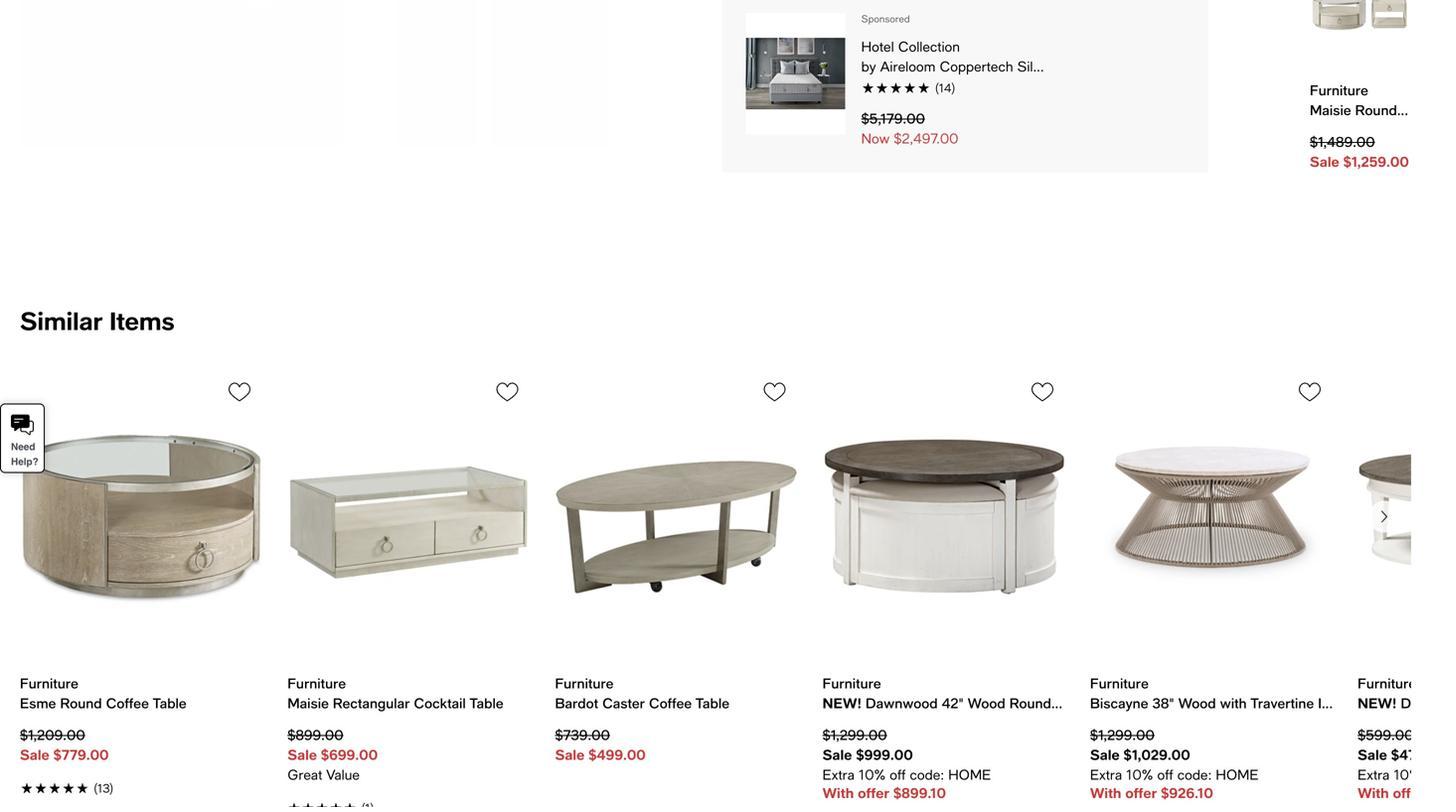 Task type: locate. For each thing, give the bounding box(es) containing it.
code:
[[910, 767, 944, 783], [1177, 767, 1212, 783]]

scroll carousel left image
[[32, 505, 56, 529]]

sale inside $599.00 sale $479.0 extra 10% o with offer $
[[1358, 747, 1387, 764]]

furniture inside the furniture new! dawn
[[1358, 676, 1416, 692]]

sale inside $1,489.00 sale $1,259.00
[[1310, 153, 1339, 170]]

wood right "42""
[[968, 695, 1005, 712]]

extra for $479.0
[[1358, 767, 1390, 783]]

cocktail inside furniture new! dawnwood 42" wood round cocktail nesting table, created for macy's
[[1055, 695, 1107, 712]]

1 wood from the left
[[968, 695, 1005, 712]]

10% inside $599.00 sale $479.0 extra 10% o with offer $
[[1394, 767, 1421, 783]]

home down with
[[1216, 767, 1259, 783]]

new! for furniture new! dawn
[[1358, 695, 1397, 712]]

new! inside furniture new! dawnwood 42" wood round cocktail nesting table, created for macy's
[[823, 695, 862, 712]]

sale down $1,209.00
[[20, 747, 49, 764]]

sale up great at the left
[[287, 747, 317, 764]]

2 horizontal spatial extra 10% off code: home. extra 10% off select home items. image
[[1358, 765, 1431, 785]]

0 horizontal spatial home
[[948, 767, 991, 783]]

need
[[11, 442, 35, 453]]

(13)
[[94, 782, 114, 796]]

furniture up esme
[[20, 676, 78, 692]]

(14)
[[935, 81, 955, 95]]

$1,299.00
[[823, 727, 887, 744], [1090, 727, 1155, 744]]

1 extra from the left
[[823, 767, 855, 783]]

2 10% from the left
[[1126, 767, 1153, 783]]

round up $1,209.00
[[60, 695, 102, 712]]

cockt
[[1396, 695, 1431, 712]]

extra inside $1,299.00 sale $999.00 extra 10% off code: home with offer $899.10
[[823, 767, 855, 783]]

home for with offer $899.10
[[948, 767, 991, 783]]

with
[[1220, 695, 1247, 712]]

$899.10
[[893, 785, 946, 802]]

sale for $699.00
[[287, 747, 317, 764]]

2 $1,299.00 from the left
[[1090, 727, 1155, 744]]

1 horizontal spatial extra 10% off code: home. extra 10% off select home items. image
[[1090, 765, 1334, 785]]

caster
[[602, 695, 645, 712]]

coffee for caster
[[649, 695, 692, 712]]

new! inside the furniture new! dawn
[[1358, 695, 1397, 712]]

sale
[[1310, 153, 1339, 170], [20, 747, 49, 764], [287, 747, 317, 764], [555, 747, 585, 764], [823, 747, 852, 764], [1090, 747, 1120, 764], [1358, 747, 1387, 764]]

with inside $1,299.00 sale $999.00 extra 10% off code: home with offer $899.10
[[823, 785, 854, 802]]

$1,209.00
[[20, 727, 85, 744]]

offer inside $1,299.00 sale $999.00 extra 10% off code: home with offer $899.10
[[858, 785, 889, 802]]

off inside $1,299.00 sale $999.00 extra 10% off code: home with offer $899.10
[[890, 767, 906, 783]]

with inside $1,299.00 sale $1,029.00 extra 10% off code: home with offer $926.10
[[1090, 785, 1121, 802]]

group
[[8, 0, 1411, 172]]

1 horizontal spatial with
[[1090, 785, 1121, 802]]

10% inside $1,299.00 sale $999.00 extra 10% off code: home with offer $899.10
[[859, 767, 886, 783]]

2 horizontal spatial 10%
[[1394, 767, 1421, 783]]

biscayne
[[1090, 695, 1148, 712]]

extra 10% off code: home. extra 10% off select home items. image down $1,029.00 at bottom right
[[1090, 765, 1334, 785]]

$1,299.00 inside $1,299.00 sale $999.00 extra 10% off code: home with offer $899.10
[[823, 727, 887, 744]]

0 horizontal spatial cocktail
[[414, 695, 466, 712]]

2 horizontal spatial offer
[[1393, 785, 1425, 802]]

1 horizontal spatial coffee
[[649, 695, 692, 712]]

1 off from the left
[[890, 767, 906, 783]]

3 10% from the left
[[1394, 767, 1421, 783]]

0 horizontal spatial with
[[823, 785, 854, 802]]

wood
[[968, 695, 1005, 712], [1178, 695, 1216, 712]]

0 horizontal spatial 10%
[[859, 767, 886, 783]]

3 extra 10% off code: home. extra 10% off select home items. image from the left
[[1358, 765, 1431, 785]]

0 horizontal spatial table
[[153, 695, 187, 712]]

0 horizontal spatial extra
[[823, 767, 855, 783]]

1 horizontal spatial $1,299.00
[[1090, 727, 1155, 744]]

furniture for furniture biscayne 38" wood with travertine insert rope cockt
[[1090, 676, 1149, 692]]

10%
[[859, 767, 886, 783], [1126, 767, 1153, 783], [1394, 767, 1421, 783]]

furniture up biscayne at the bottom
[[1090, 676, 1149, 692]]

furniture new! dawnwood 42" wood round cocktail nesting table, created for macy's
[[823, 676, 1328, 712]]

offer inside $599.00 sale $479.0 extra 10% o with offer $
[[1393, 785, 1425, 802]]

dawnwood 42 wood round cocktail nesting table, created for macy's image
[[823, 368, 1066, 666]]

furniture up bardot
[[555, 676, 614, 692]]

1 round from the left
[[60, 695, 102, 712]]

$1,299.00 up $999.00 at the bottom
[[823, 727, 887, 744]]

3 table from the left
[[696, 695, 729, 712]]

created
[[1206, 695, 1257, 712]]

1 with from the left
[[823, 785, 854, 802]]

nesting
[[1111, 695, 1161, 712]]

extra inside $1,299.00 sale $1,029.00 extra 10% off code: home with offer $926.10
[[1090, 767, 1122, 783]]

0 horizontal spatial wood
[[968, 695, 1005, 712]]

3 extra from the left
[[1358, 767, 1390, 783]]

2 table from the left
[[470, 695, 503, 712]]

off for $926.10
[[1157, 767, 1173, 783]]

offer down $1,029.00 at bottom right
[[1125, 785, 1157, 802]]

value
[[326, 767, 360, 783]]

2 new! from the left
[[1358, 695, 1397, 712]]

2 coffee from the left
[[649, 695, 692, 712]]

off down $1,029.00 at bottom right
[[1157, 767, 1173, 783]]

2 extra from the left
[[1090, 767, 1122, 783]]

sale inside $1,209.00 sale $779.00
[[20, 747, 49, 764]]

sale inside $1,299.00 sale $1,029.00 extra 10% off code: home with offer $926.10
[[1090, 747, 1120, 764]]

collection
[[898, 38, 960, 54]]

home
[[948, 767, 991, 783], [1216, 767, 1259, 783]]

$899.00
[[287, 727, 343, 744]]

10% down $999.00 at the bottom
[[859, 767, 886, 783]]

$899.00 sale $699.00 great value
[[287, 727, 378, 783]]

1 horizontal spatial new!
[[1358, 695, 1397, 712]]

sale left $1,029.00 at bottom right
[[1090, 747, 1120, 764]]

1 code: from the left
[[910, 767, 944, 783]]

0 horizontal spatial coffee
[[106, 695, 149, 712]]

furniture inside furniture maisie rectangular cocktail table
[[287, 676, 346, 692]]

maisie
[[287, 695, 329, 712]]

2 with from the left
[[1090, 785, 1121, 802]]

table
[[153, 695, 187, 712], [470, 695, 503, 712], [696, 695, 729, 712]]

2 round from the left
[[1009, 695, 1051, 712]]

2 cocktail from the left
[[1055, 695, 1107, 712]]

offer left $
[[1393, 785, 1425, 802]]

$1,299.00 sale $1,029.00 extra 10% off code: home with offer $926.10
[[1090, 727, 1259, 802]]

round
[[60, 695, 102, 712], [1009, 695, 1051, 712]]

$1,029.00
[[1124, 747, 1190, 764]]

extra 10% off code: home. extra 10% off select home items. image down $479.0
[[1358, 765, 1431, 785]]

code: up the $899.10
[[910, 767, 944, 783]]

$499.00
[[588, 747, 646, 764]]

0 horizontal spatial new!
[[823, 695, 862, 712]]

extra 10% off code: home. extra 10% off select home items. image
[[823, 765, 1066, 785], [1090, 765, 1334, 785], [1358, 765, 1431, 785]]

furniture inside furniture esme round coffee table
[[20, 676, 78, 692]]

dawnwood
[[866, 695, 938, 712]]

cocktail inside furniture maisie rectangular cocktail table
[[414, 695, 466, 712]]

offer down $999.00 at the bottom
[[858, 785, 889, 802]]

1 $1,299.00 from the left
[[823, 727, 887, 744]]

esme round coffee table image
[[20, 368, 264, 666]]

furniture up "$1,489.00"
[[1310, 82, 1368, 98]]

2 horizontal spatial with
[[1358, 785, 1389, 802]]

off down $999.00 at the bottom
[[890, 767, 906, 783]]

1 horizontal spatial offer
[[1125, 785, 1157, 802]]

0 horizontal spatial code:
[[910, 767, 944, 783]]

coffee inside furniture esme round coffee table
[[106, 695, 149, 712]]

off
[[890, 767, 906, 783], [1157, 767, 1173, 783]]

furniture for furniture bardot caster coffee table
[[555, 676, 614, 692]]

1 horizontal spatial wood
[[1178, 695, 1216, 712]]

with for $1,299.00 sale $1,029.00 extra 10% off code: home with offer $926.10
[[1090, 785, 1121, 802]]

sale inside the '$739.00 sale $499.00'
[[555, 747, 585, 764]]

round right "42""
[[1009, 695, 1051, 712]]

10% down $479.0
[[1394, 767, 1421, 783]]

2 wood from the left
[[1178, 695, 1216, 712]]

new!
[[823, 695, 862, 712], [1358, 695, 1397, 712]]

1 horizontal spatial 10%
[[1126, 767, 1153, 783]]

with inside $599.00 sale $479.0 extra 10% o with offer $
[[1358, 785, 1389, 802]]

offer inside $1,299.00 sale $1,029.00 extra 10% off code: home with offer $926.10
[[1125, 785, 1157, 802]]

1 extra 10% off code: home. extra 10% off select home items. image from the left
[[823, 765, 1066, 785]]

$739.00
[[555, 727, 610, 744]]

code: up $926.10
[[1177, 767, 1212, 783]]

table for furniture bardot caster coffee table
[[696, 695, 729, 712]]

$1,489.00
[[1310, 133, 1375, 150]]

table right caster
[[696, 695, 729, 712]]

2 offer from the left
[[1125, 785, 1157, 802]]

hotel collection by aireloom coppertech sil...
[[861, 38, 1044, 74]]

$599.00
[[1358, 727, 1414, 744]]

similar items
[[20, 306, 174, 336]]

cocktail
[[414, 695, 466, 712], [1055, 695, 1107, 712]]

furniture inside furniture link
[[1310, 82, 1368, 98]]

cocktail left "nesting"
[[1055, 695, 1107, 712]]

0 horizontal spatial $1,299.00
[[823, 727, 887, 744]]

1 horizontal spatial code:
[[1177, 767, 1212, 783]]

$779.00
[[53, 747, 109, 764]]

1 horizontal spatial off
[[1157, 767, 1173, 783]]

home down "42""
[[948, 767, 991, 783]]

table up 4.6923 out of 5 rating with 13 reviews image
[[153, 695, 187, 712]]

furniture up dawnwood
[[823, 676, 881, 692]]

code: inside $1,299.00 sale $999.00 extra 10% off code: home with offer $899.10
[[910, 767, 944, 783]]

sale inside $1,299.00 sale $999.00 extra 10% off code: home with offer $899.10
[[823, 747, 852, 764]]

items
[[109, 306, 174, 336]]

$739.00 sale $499.00
[[555, 727, 646, 764]]

$1,299.00 inside $1,299.00 sale $1,029.00 extra 10% off code: home with offer $926.10
[[1090, 727, 1155, 744]]

$1,259.00
[[1343, 153, 1409, 170]]

$1,209.00 sale $779.00
[[20, 727, 109, 764]]

home inside $1,299.00 sale $999.00 extra 10% off code: home with offer $899.10
[[948, 767, 991, 783]]

1 coffee from the left
[[106, 695, 149, 712]]

3 with from the left
[[1358, 785, 1389, 802]]

extra inside $599.00 sale $479.0 extra 10% o with offer $
[[1358, 767, 1390, 783]]

now
[[861, 130, 890, 146]]

1 new! from the left
[[823, 695, 862, 712]]

great
[[287, 767, 322, 783]]

0 horizontal spatial off
[[890, 767, 906, 783]]

with left the $899.10
[[823, 785, 854, 802]]

0 horizontal spatial round
[[60, 695, 102, 712]]

esme
[[20, 695, 56, 712]]

cocktail right rectangular
[[414, 695, 466, 712]]

sale left $999.00 at the bottom
[[823, 747, 852, 764]]

2 horizontal spatial extra
[[1358, 767, 1390, 783]]

furniture up rope
[[1358, 676, 1416, 692]]

offer
[[858, 785, 889, 802], [1125, 785, 1157, 802], [1393, 785, 1425, 802]]

coffee up $779.00 on the bottom of the page
[[106, 695, 149, 712]]

2 horizontal spatial table
[[696, 695, 729, 712]]

$699.00
[[321, 747, 378, 764]]

furniture
[[1310, 82, 1368, 98], [20, 676, 78, 692], [287, 676, 346, 692], [555, 676, 614, 692], [823, 676, 881, 692], [1090, 676, 1149, 692], [1358, 676, 1416, 692]]

with left $926.10
[[1090, 785, 1121, 802]]

0 horizontal spatial extra 10% off code: home. extra 10% off select home items. image
[[823, 765, 1066, 785]]

2 extra 10% off code: home. extra 10% off select home items. image from the left
[[1090, 765, 1334, 785]]

furniture inside furniture new! dawnwood 42" wood round cocktail nesting table, created for macy's
[[823, 676, 881, 692]]

table inside furniture bardot caster coffee table
[[696, 695, 729, 712]]

2 code: from the left
[[1177, 767, 1212, 783]]

round inside furniture new! dawnwood 42" wood round cocktail nesting table, created for macy's
[[1009, 695, 1051, 712]]

table inside furniture maisie rectangular cocktail table
[[470, 695, 503, 712]]

new! left dawnwood
[[823, 695, 862, 712]]

coffee
[[106, 695, 149, 712], [649, 695, 692, 712]]

extra 10% off code: home. extra 10% off select home items. image down $999.00 at the bottom
[[823, 765, 1066, 785]]

1 horizontal spatial extra
[[1090, 767, 1122, 783]]

furniture inside furniture bardot caster coffee table
[[555, 676, 614, 692]]

1 offer from the left
[[858, 785, 889, 802]]

10% for $926.10
[[1126, 767, 1153, 783]]

sale down $599.00
[[1358, 747, 1387, 764]]

1 horizontal spatial cocktail
[[1055, 695, 1107, 712]]

coffee right caster
[[649, 695, 692, 712]]

furniture up maisie
[[287, 676, 346, 692]]

wood right 38"
[[1178, 695, 1216, 712]]

dawn
[[1401, 695, 1431, 712]]

1 horizontal spatial round
[[1009, 695, 1051, 712]]

wood inside furniture new! dawnwood 42" wood round cocktail nesting table, created for macy's
[[968, 695, 1005, 712]]

10% down $1,029.00 at bottom right
[[1126, 767, 1153, 783]]

2 home from the left
[[1216, 767, 1259, 783]]

1 horizontal spatial table
[[470, 695, 503, 712]]

bardot
[[555, 695, 598, 712]]

home inside $1,299.00 sale $1,029.00 extra 10% off code: home with offer $926.10
[[1216, 767, 1259, 783]]

with
[[823, 785, 854, 802], [1090, 785, 1121, 802], [1358, 785, 1389, 802]]

3 offer from the left
[[1393, 785, 1425, 802]]

10% inside $1,299.00 sale $1,029.00 extra 10% off code: home with offer $926.10
[[1126, 767, 1153, 783]]

with left $
[[1358, 785, 1389, 802]]

table inside furniture esme round coffee table
[[153, 695, 187, 712]]

0 horizontal spatial offer
[[858, 785, 889, 802]]

1 home from the left
[[948, 767, 991, 783]]

1 horizontal spatial home
[[1216, 767, 1259, 783]]

2 off from the left
[[1157, 767, 1173, 783]]

extra
[[823, 767, 855, 783], [1090, 767, 1122, 783], [1358, 767, 1390, 783]]

furniture inside furniture biscayne 38" wood with travertine insert rope cockt
[[1090, 676, 1149, 692]]

need help? button
[[0, 404, 45, 474]]

code: inside $1,299.00 sale $1,029.00 extra 10% off code: home with offer $926.10
[[1177, 767, 1212, 783]]

new! for furniture new! dawnwood 42" wood round cocktail nesting table, created for macy's
[[823, 695, 862, 712]]

sale inside $899.00 sale $699.00 great value
[[287, 747, 317, 764]]

1 cocktail from the left
[[414, 695, 466, 712]]

furniture new! dawn
[[1358, 676, 1431, 712]]

$1,299.00 down biscayne at the bottom
[[1090, 727, 1155, 744]]

furniture maisie rectangular cocktail table
[[287, 676, 503, 712]]

new! up $599.00
[[1358, 695, 1397, 712]]

coppertech
[[940, 58, 1013, 74]]

coffee inside furniture bardot caster coffee table
[[649, 695, 692, 712]]

1 table from the left
[[153, 695, 187, 712]]

1 10% from the left
[[859, 767, 886, 783]]

sale for $1,259.00
[[1310, 153, 1339, 170]]

help?
[[11, 457, 39, 468]]

sale down "$1,489.00"
[[1310, 153, 1339, 170]]

round inside furniture esme round coffee table
[[60, 695, 102, 712]]

table left bardot
[[470, 695, 503, 712]]

off inside $1,299.00 sale $1,029.00 extra 10% off code: home with offer $926.10
[[1157, 767, 1173, 783]]

dawnwood 38 wood round cocktail table, created for macy's image
[[1358, 368, 1431, 666]]

hotel
[[861, 38, 894, 54]]

sale down $739.00
[[555, 747, 585, 764]]

sale for $499.00
[[555, 747, 585, 764]]



Task type: vqa. For each thing, say whether or not it's contained in the screenshot.
Cocktail
yes



Task type: describe. For each thing, give the bounding box(es) containing it.
sil...
[[1017, 58, 1044, 74]]

$999.00
[[856, 747, 913, 764]]

maisie rectangular cocktail table image
[[287, 368, 531, 666]]

macy's
[[1283, 695, 1328, 712]]

furniture - image
[[20, 0, 608, 146]]

furniture esme round coffee table
[[20, 676, 187, 712]]

furniture for furniture
[[1310, 82, 1368, 98]]

need help?
[[11, 442, 39, 468]]

$599.00 sale $479.0 extra 10% o with offer $
[[1358, 727, 1431, 802]]

o
[[1425, 767, 1431, 783]]

furniture for furniture maisie rectangular cocktail table
[[287, 676, 346, 692]]

furniture for furniture new! dawnwood 42" wood round cocktail nesting table, created for macy's
[[823, 676, 881, 692]]

$1,489.00 sale $1,259.00
[[1310, 133, 1409, 170]]

off for $899.10
[[890, 767, 906, 783]]

similar
[[20, 306, 103, 336]]

extra for $999.00
[[823, 767, 855, 783]]

furniture bardot caster coffee table
[[555, 676, 729, 712]]

aireloom
[[880, 58, 936, 74]]

$2,497.00
[[894, 130, 958, 146]]

for
[[1261, 695, 1279, 712]]

code: for $1,029.00
[[1177, 767, 1212, 783]]

rectangular
[[333, 695, 410, 712]]

sale for $779.00
[[20, 747, 49, 764]]

scroll carousel right image
[[1372, 505, 1396, 529]]

home for with offer $926.10
[[1216, 767, 1259, 783]]

furniture biscayne 38" wood with travertine insert rope cockt
[[1090, 676, 1431, 712]]

rope
[[1358, 695, 1392, 712]]

table for furniture maisie rectangular cocktail table
[[470, 695, 503, 712]]

travertine
[[1251, 695, 1314, 712]]

sale for $1,029.00
[[1090, 747, 1120, 764]]

offer for $899.10
[[858, 785, 889, 802]]

5 out of 5 rating with 1 reviews image
[[287, 797, 531, 808]]

maisie round cocktail table and end table set image
[[1310, 0, 1411, 72]]

$926.10
[[1161, 785, 1213, 802]]

4.6923 out of 5 rating with 13 reviews image
[[20, 777, 264, 798]]

furniture for furniture new! dawn
[[1358, 676, 1416, 692]]

$479.0
[[1391, 747, 1431, 764]]

14 reviews element
[[861, 76, 1185, 97]]

with for $1,299.00 sale $999.00 extra 10% off code: home with offer $899.10
[[823, 785, 854, 802]]

38"
[[1152, 695, 1174, 712]]

$1,299.00 for $999.00
[[823, 727, 887, 744]]

sale for $999.00
[[823, 747, 852, 764]]

biscayne 38 wood with travertine insert rope cocktail table image
[[1090, 368, 1334, 666]]

$
[[1428, 785, 1431, 802]]

$5,179.00
[[861, 110, 925, 127]]

by
[[861, 58, 876, 74]]

$5,179.00 now $2,497.00
[[861, 110, 958, 146]]

great value. shop incredible prices you can count on!. image
[[287, 765, 531, 785]]

insert
[[1318, 695, 1354, 712]]

coffee for round
[[106, 695, 149, 712]]

10% for $899.10
[[859, 767, 886, 783]]

$1,299.00 for $1,029.00
[[1090, 727, 1155, 744]]

furniture link
[[1310, 80, 1411, 120]]

42"
[[942, 695, 964, 712]]

extra 10% off code: home. extra 10% off select home items. image for $899.10
[[823, 765, 1066, 785]]

by aireloom coppertech sil... image
[[746, 13, 845, 134]]

$1,299.00 sale $999.00 extra 10% off code: home with offer $899.10
[[823, 727, 991, 802]]

table,
[[1164, 695, 1202, 712]]

sponsored
[[861, 13, 910, 24]]

table for furniture esme round coffee table
[[153, 695, 187, 712]]

bardot caster coffee table image
[[555, 368, 799, 666]]

extra 10% off code: home. extra 10% off select home items. image containing extra 10% o
[[1358, 765, 1431, 785]]

sale for $479.0
[[1358, 747, 1387, 764]]

extra 10% off code: home. extra 10% off select home items. image for $926.10
[[1090, 765, 1334, 785]]

furniture for furniture esme round coffee table
[[20, 676, 78, 692]]

wood inside furniture biscayne 38" wood with travertine insert rope cockt
[[1178, 695, 1216, 712]]

group containing hotel collection
[[8, 0, 1411, 172]]

offer for $926.10
[[1125, 785, 1157, 802]]

extra for $1,029.00
[[1090, 767, 1122, 783]]

code: for $999.00
[[910, 767, 944, 783]]



